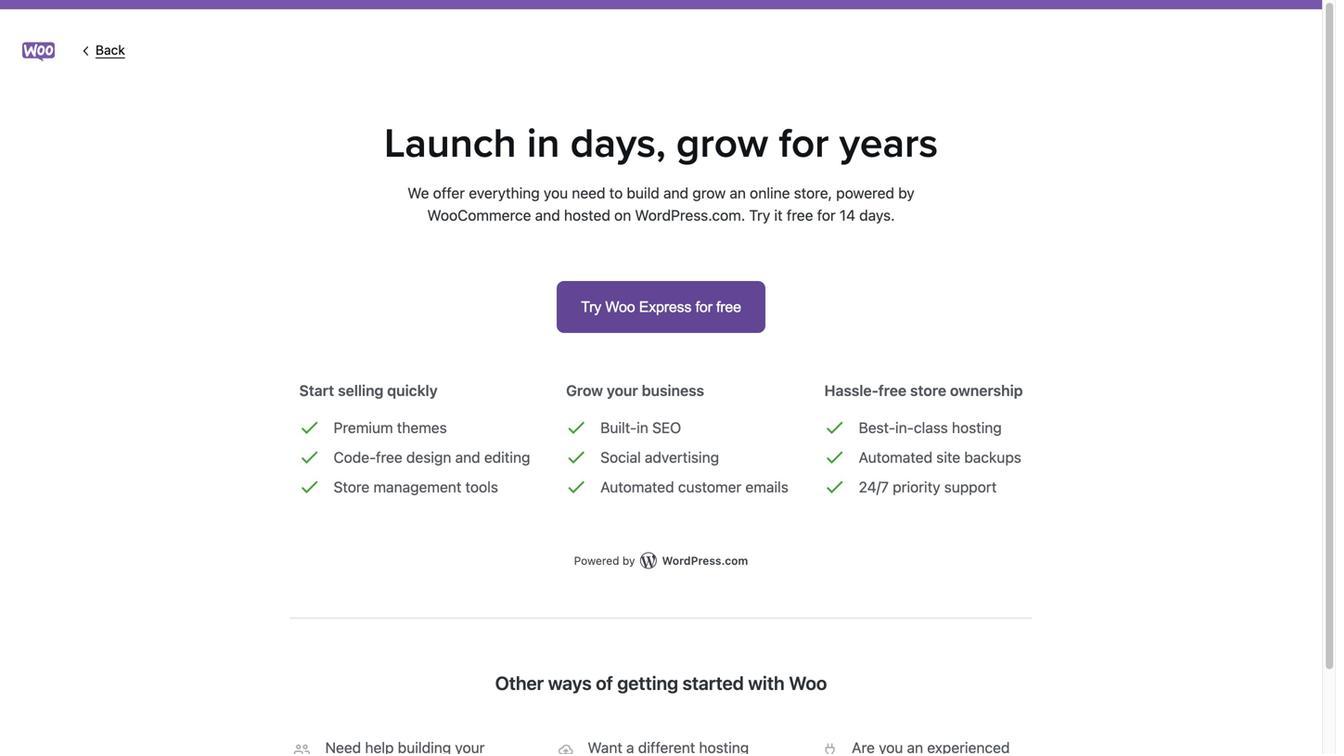 Task type: vqa. For each thing, say whether or not it's contained in the screenshot.
the
no



Task type: describe. For each thing, give the bounding box(es) containing it.
other ways of getting started with woo
[[495, 672, 827, 694]]

automated for automated site backups
[[859, 449, 932, 466]]

grow inside we offer everything you need to build and grow an online store, powered by woocommerce and hosted on wordpress.com. try it free for 14 days.
[[692, 184, 726, 202]]

launch in days, grow for years
[[384, 119, 938, 168]]

of
[[596, 672, 613, 694]]

free inside we offer everything you need to build and grow an online store, powered by woocommerce and hosted on wordpress.com. try it free for 14 days.
[[787, 206, 813, 224]]

hosted
[[564, 206, 610, 224]]

need
[[572, 184, 605, 202]]

it
[[774, 206, 783, 224]]

on
[[614, 206, 631, 224]]

start selling quickly
[[299, 382, 438, 399]]

wordpress.com
[[662, 554, 748, 567]]

code-free design and editing
[[334, 449, 530, 466]]

days,
[[570, 119, 666, 168]]

your
[[607, 382, 638, 399]]

to
[[609, 184, 623, 202]]

24/7
[[859, 478, 889, 496]]

free inside button
[[716, 299, 741, 315]]

everything
[[469, 184, 540, 202]]

design
[[406, 449, 451, 466]]

backups
[[964, 449, 1021, 466]]

express
[[639, 299, 692, 315]]

days.
[[859, 206, 895, 224]]

emails
[[745, 478, 788, 496]]

with
[[748, 672, 785, 694]]

other
[[495, 672, 544, 694]]

tools
[[465, 478, 498, 496]]

powered
[[836, 184, 894, 202]]

customer
[[678, 478, 742, 496]]

start
[[299, 382, 334, 399]]

for inside button
[[695, 299, 712, 315]]

2 horizontal spatial and
[[663, 184, 689, 202]]

themes
[[397, 419, 447, 437]]

automated for automated customer emails
[[600, 478, 674, 496]]

hassle-free store ownership
[[824, 382, 1023, 399]]

ownership
[[950, 382, 1023, 399]]

store
[[334, 478, 370, 496]]

back
[[96, 42, 125, 58]]

selling
[[338, 382, 384, 399]]

in for launch
[[527, 119, 560, 168]]

for inside we offer everything you need to build and grow an online store, powered by woocommerce and hosted on wordpress.com. try it free for 14 days.
[[817, 206, 836, 224]]

code-
[[334, 449, 376, 466]]

online
[[750, 184, 790, 202]]

hassle-
[[824, 382, 878, 399]]

premium themes
[[334, 419, 447, 437]]

we offer everything you need to build and grow an online store, powered by woocommerce and hosted on wordpress.com. try it free for 14 days.
[[408, 184, 915, 224]]

built-in seo
[[600, 419, 681, 437]]

14
[[840, 206, 855, 224]]

support
[[944, 478, 997, 496]]

build
[[627, 184, 660, 202]]

best-in-class hosting
[[859, 419, 1002, 437]]

powered by
[[574, 554, 635, 567]]

built-
[[600, 419, 637, 437]]

24/7 priority support
[[859, 478, 997, 496]]

grow your business
[[566, 382, 704, 399]]



Task type: locate. For each thing, give the bounding box(es) containing it.
0 vertical spatial for
[[779, 119, 829, 168]]

site
[[936, 449, 960, 466]]

we
[[408, 184, 429, 202]]

for up store,
[[779, 119, 829, 168]]

premium
[[334, 419, 393, 437]]

years
[[839, 119, 938, 168]]

social
[[600, 449, 641, 466]]

0 vertical spatial and
[[663, 184, 689, 202]]

try inside we offer everything you need to build and grow an online store, powered by woocommerce and hosted on wordpress.com. try it free for 14 days.
[[749, 206, 770, 224]]

1 horizontal spatial and
[[535, 206, 560, 224]]

woo inside button
[[605, 299, 635, 315]]

in left seo
[[637, 419, 648, 437]]

1 vertical spatial by
[[622, 554, 635, 567]]

free right it
[[787, 206, 813, 224]]

an
[[730, 184, 746, 202]]

free left store
[[878, 382, 906, 399]]

0 horizontal spatial and
[[455, 449, 480, 466]]

free down premium themes
[[376, 449, 402, 466]]

for right express at the top
[[695, 299, 712, 315]]

0 vertical spatial grow
[[676, 119, 768, 168]]

woocommerce
[[427, 206, 531, 224]]

advertising
[[645, 449, 719, 466]]

automated
[[859, 449, 932, 466], [600, 478, 674, 496]]

try inside button
[[581, 299, 601, 315]]

automated down in-
[[859, 449, 932, 466]]

grow up an
[[676, 119, 768, 168]]

0 horizontal spatial by
[[622, 554, 635, 567]]

you
[[544, 184, 568, 202]]

started
[[682, 672, 744, 694]]

0 horizontal spatial woo
[[605, 299, 635, 315]]

ways
[[548, 672, 592, 694]]

in
[[527, 119, 560, 168], [637, 419, 648, 437]]

offer
[[433, 184, 465, 202]]

1 vertical spatial and
[[535, 206, 560, 224]]

1 vertical spatial try
[[581, 299, 601, 315]]

2 vertical spatial for
[[695, 299, 712, 315]]

grow left an
[[692, 184, 726, 202]]

and up wordpress.com.
[[663, 184, 689, 202]]

in-
[[895, 419, 914, 437]]

0 vertical spatial in
[[527, 119, 560, 168]]

wordpress.com.
[[635, 206, 745, 224]]

1 vertical spatial woo
[[789, 672, 827, 694]]

by
[[898, 184, 915, 202], [622, 554, 635, 567]]

1 horizontal spatial try
[[749, 206, 770, 224]]

quickly
[[387, 382, 438, 399]]

priority
[[893, 478, 940, 496]]

woo left express at the top
[[605, 299, 635, 315]]

getting
[[617, 672, 678, 694]]

management
[[373, 478, 461, 496]]

social advertising
[[600, 449, 719, 466]]

1 vertical spatial automated
[[600, 478, 674, 496]]

try woo express for free button
[[557, 281, 765, 333]]

try left express at the top
[[581, 299, 601, 315]]

for left 14
[[817, 206, 836, 224]]

0 vertical spatial woo
[[605, 299, 635, 315]]

grow
[[676, 119, 768, 168], [692, 184, 726, 202]]

free
[[787, 206, 813, 224], [716, 299, 741, 315], [878, 382, 906, 399], [376, 449, 402, 466]]

store management tools
[[334, 478, 498, 496]]

and down you
[[535, 206, 560, 224]]

1 vertical spatial in
[[637, 419, 648, 437]]

try left it
[[749, 206, 770, 224]]

business
[[642, 382, 704, 399]]

launch
[[384, 119, 516, 168]]

automated site backups
[[859, 449, 1021, 466]]

woo
[[605, 299, 635, 315], [789, 672, 827, 694]]

automated customer emails
[[600, 478, 788, 496]]

grow
[[566, 382, 603, 399]]

1 vertical spatial grow
[[692, 184, 726, 202]]

in for built-
[[637, 419, 648, 437]]

by inside we offer everything you need to build and grow an online store, powered by woocommerce and hosted on wordpress.com. try it free for 14 days.
[[898, 184, 915, 202]]

store,
[[794, 184, 832, 202]]

woo right with
[[789, 672, 827, 694]]

1 horizontal spatial by
[[898, 184, 915, 202]]

class
[[914, 419, 948, 437]]

by right powered
[[898, 184, 915, 202]]

editing
[[484, 449, 530, 466]]

0 horizontal spatial in
[[527, 119, 560, 168]]

seo
[[652, 419, 681, 437]]

in up you
[[527, 119, 560, 168]]

1 horizontal spatial automated
[[859, 449, 932, 466]]

1 horizontal spatial woo
[[789, 672, 827, 694]]

for
[[779, 119, 829, 168], [817, 206, 836, 224], [695, 299, 712, 315]]

wordpress.com link
[[662, 554, 748, 567]]

try
[[749, 206, 770, 224], [581, 299, 601, 315]]

automated down social
[[600, 478, 674, 496]]

hosting
[[952, 419, 1002, 437]]

0 vertical spatial try
[[749, 206, 770, 224]]

by right powered in the bottom of the page
[[622, 554, 635, 567]]

0 horizontal spatial try
[[581, 299, 601, 315]]

0 vertical spatial automated
[[859, 449, 932, 466]]

and up tools in the left bottom of the page
[[455, 449, 480, 466]]

try woo express for free
[[581, 299, 741, 315]]

back link
[[77, 42, 170, 60]]

1 vertical spatial for
[[817, 206, 836, 224]]

0 horizontal spatial automated
[[600, 478, 674, 496]]

store
[[910, 382, 946, 399]]

powered
[[574, 554, 619, 567]]

best-
[[859, 419, 895, 437]]

1 horizontal spatial in
[[637, 419, 648, 437]]

and
[[663, 184, 689, 202], [535, 206, 560, 224], [455, 449, 480, 466]]

free right express at the top
[[716, 299, 741, 315]]

2 vertical spatial and
[[455, 449, 480, 466]]

0 vertical spatial by
[[898, 184, 915, 202]]



